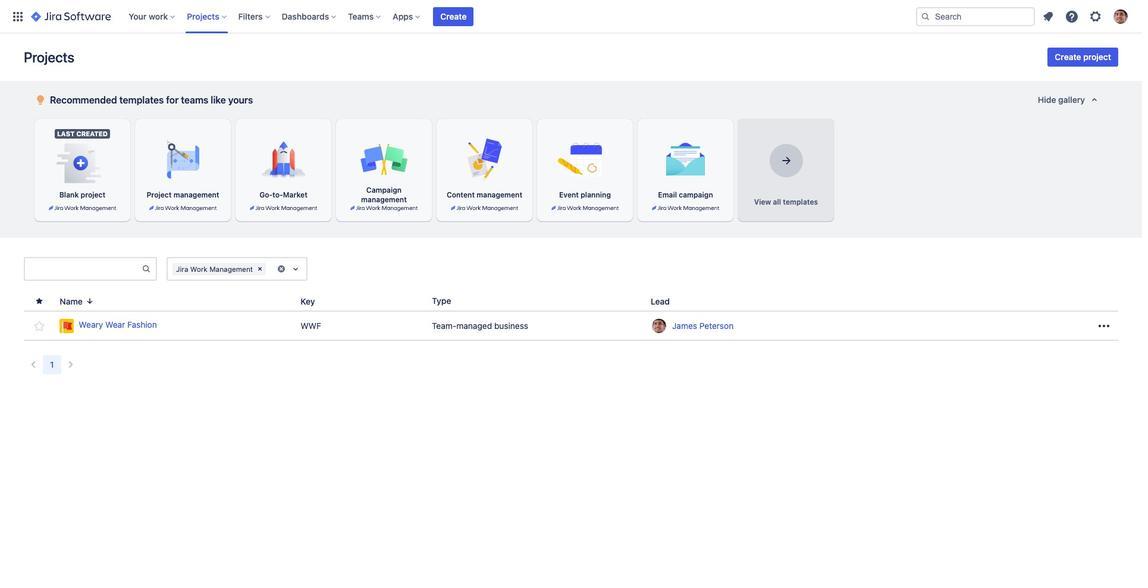 Task type: describe. For each thing, give the bounding box(es) containing it.
hide gallery button
[[1031, 90, 1109, 109]]

event planning
[[559, 190, 611, 199]]

banner containing your work
[[0, 0, 1143, 33]]

last
[[57, 130, 75, 137]]

wear
[[105, 320, 125, 330]]

your
[[129, 11, 147, 21]]

0 horizontal spatial projects
[[24, 49, 74, 65]]

email campaign button
[[638, 119, 734, 221]]

weary wear fashion
[[79, 320, 157, 330]]

campaign management
[[361, 186, 407, 204]]

go-to-market
[[260, 190, 308, 199]]

jira
[[176, 265, 188, 273]]

management for content
[[477, 190, 523, 199]]

work
[[149, 11, 168, 21]]

type
[[432, 296, 451, 306]]

recommended
[[50, 95, 117, 105]]

for
[[166, 95, 179, 105]]

weary wear fashion link
[[60, 319, 291, 333]]

project
[[147, 190, 172, 199]]

view
[[754, 198, 771, 206]]

create for create project
[[1055, 52, 1082, 62]]

management for project
[[174, 190, 219, 199]]

wwf
[[301, 320, 321, 331]]

filters button
[[235, 7, 275, 26]]

more image
[[1097, 319, 1112, 333]]

settings image
[[1089, 9, 1103, 24]]

project management
[[147, 190, 219, 199]]

james
[[672, 320, 697, 331]]

Search field
[[916, 7, 1035, 26]]

clear image
[[255, 264, 265, 274]]

primary element
[[7, 0, 916, 33]]

content
[[447, 190, 475, 199]]

clear image
[[277, 264, 286, 274]]

business
[[494, 320, 528, 331]]

name button
[[55, 294, 99, 308]]

your work button
[[125, 7, 180, 26]]

project for blank project
[[81, 190, 106, 199]]

key button
[[296, 294, 329, 308]]

blank
[[59, 190, 79, 199]]

peterson
[[700, 320, 734, 331]]

planning
[[581, 190, 611, 199]]

jira work management
[[176, 265, 253, 273]]

view all templates button
[[739, 119, 834, 221]]

hide
[[1038, 95, 1057, 105]]

go-
[[260, 190, 273, 199]]

recommended templates for teams like yours
[[50, 95, 253, 105]]

gallery
[[1059, 95, 1085, 105]]

work
[[190, 265, 208, 273]]

content management
[[447, 190, 523, 199]]

create project
[[1055, 52, 1112, 62]]

teams
[[348, 11, 374, 21]]

all
[[773, 198, 781, 206]]

dashboards button
[[278, 7, 341, 26]]

0 horizontal spatial templates
[[119, 95, 164, 105]]

1
[[50, 359, 54, 370]]

james peterson link
[[672, 320, 734, 332]]

lead
[[651, 296, 670, 306]]

project for create project
[[1084, 52, 1112, 62]]

project management button
[[135, 119, 231, 221]]



Task type: vqa. For each thing, say whether or not it's contained in the screenshot.
1st tab from left
no



Task type: locate. For each thing, give the bounding box(es) containing it.
your work
[[129, 11, 168, 21]]

name
[[60, 296, 83, 306]]

appswitcher icon image
[[11, 9, 25, 24]]

templates left for
[[119, 95, 164, 105]]

apps
[[393, 11, 413, 21]]

0 horizontal spatial management
[[174, 190, 219, 199]]

your profile and settings image
[[1114, 9, 1128, 24]]

1 vertical spatial project
[[81, 190, 106, 199]]

fashion
[[127, 320, 157, 330]]

1 vertical spatial create
[[1055, 52, 1082, 62]]

campaign
[[679, 190, 713, 199]]

create inside primary element
[[441, 11, 467, 21]]

0 horizontal spatial project
[[81, 190, 106, 199]]

campaign
[[366, 186, 402, 195]]

previous image
[[26, 358, 40, 372]]

1 button
[[43, 355, 61, 374]]

event
[[559, 190, 579, 199]]

team-
[[432, 320, 457, 331]]

templates inside button
[[783, 198, 818, 206]]

0 horizontal spatial create
[[441, 11, 467, 21]]

management right 'project'
[[174, 190, 219, 199]]

management
[[174, 190, 219, 199], [477, 190, 523, 199], [361, 195, 407, 204]]

blank project
[[59, 190, 106, 199]]

projects right work
[[187, 11, 219, 21]]

event planning button
[[537, 119, 633, 221]]

open image
[[289, 262, 303, 276]]

None text field
[[25, 261, 142, 277]]

view all templates
[[754, 198, 818, 206]]

content management button
[[437, 119, 533, 221]]

1 horizontal spatial project
[[1084, 52, 1112, 62]]

2 horizontal spatial management
[[477, 190, 523, 199]]

1 horizontal spatial create
[[1055, 52, 1082, 62]]

like
[[211, 95, 226, 105]]

hide gallery
[[1038, 95, 1085, 105]]

create project button
[[1048, 48, 1119, 67]]

management for campaign
[[361, 195, 407, 204]]

market
[[283, 190, 308, 199]]

key
[[301, 296, 315, 306]]

search image
[[921, 12, 931, 21]]

templates
[[119, 95, 164, 105], [783, 198, 818, 206]]

weary
[[79, 320, 103, 330]]

0 vertical spatial projects
[[187, 11, 219, 21]]

management
[[210, 265, 253, 273]]

create down help 'icon'
[[1055, 52, 1082, 62]]

1 horizontal spatial templates
[[783, 198, 818, 206]]

filters
[[238, 11, 263, 21]]

teams button
[[345, 7, 386, 26]]

james peterson
[[672, 320, 734, 331]]

managed
[[457, 320, 492, 331]]

to-
[[273, 190, 283, 199]]

created
[[76, 130, 108, 137]]

lead button
[[646, 294, 684, 308]]

create
[[441, 11, 467, 21], [1055, 52, 1082, 62]]

1 vertical spatial templates
[[783, 198, 818, 206]]

email
[[658, 190, 677, 199]]

1 vertical spatial projects
[[24, 49, 74, 65]]

dashboards
[[282, 11, 329, 21]]

management right "content"
[[477, 190, 523, 199]]

project
[[1084, 52, 1112, 62], [81, 190, 106, 199]]

go-to-market button
[[236, 119, 331, 221]]

projects
[[187, 11, 219, 21], [24, 49, 74, 65]]

1 horizontal spatial projects
[[187, 11, 219, 21]]

notifications image
[[1041, 9, 1056, 24]]

help image
[[1065, 9, 1079, 24]]

templates right all
[[783, 198, 818, 206]]

last created
[[57, 130, 108, 137]]

email campaign
[[658, 190, 713, 199]]

projects inside projects dropdown button
[[187, 11, 219, 21]]

campaign management button
[[336, 119, 432, 221]]

teams
[[181, 95, 209, 105]]

next image
[[63, 358, 78, 372]]

jira work management image
[[49, 205, 116, 212], [49, 205, 116, 212], [149, 205, 217, 212], [149, 205, 217, 212], [250, 205, 317, 212], [250, 205, 317, 212], [350, 205, 418, 212], [350, 205, 418, 212], [451, 205, 519, 212], [451, 205, 519, 212], [551, 205, 619, 212], [551, 205, 619, 212], [652, 205, 720, 212], [652, 205, 720, 212]]

0 vertical spatial project
[[1084, 52, 1112, 62]]

banner
[[0, 0, 1143, 33]]

0 vertical spatial templates
[[119, 95, 164, 105]]

team-managed business
[[432, 320, 528, 331]]

project down "settings" 'icon'
[[1084, 52, 1112, 62]]

0 vertical spatial create
[[441, 11, 467, 21]]

create button
[[433, 7, 474, 26]]

jira software image
[[31, 9, 111, 24], [31, 9, 111, 24]]

projects down the appswitcher icon
[[24, 49, 74, 65]]

create for create
[[441, 11, 467, 21]]

create right the apps popup button
[[441, 11, 467, 21]]

management down campaign
[[361, 195, 407, 204]]

projects button
[[183, 7, 231, 26]]

star weary wear fashion image
[[32, 319, 47, 333]]

project inside button
[[1084, 52, 1112, 62]]

apps button
[[389, 7, 425, 26]]

1 horizontal spatial management
[[361, 195, 407, 204]]

yours
[[228, 95, 253, 105]]

project right blank
[[81, 190, 106, 199]]



